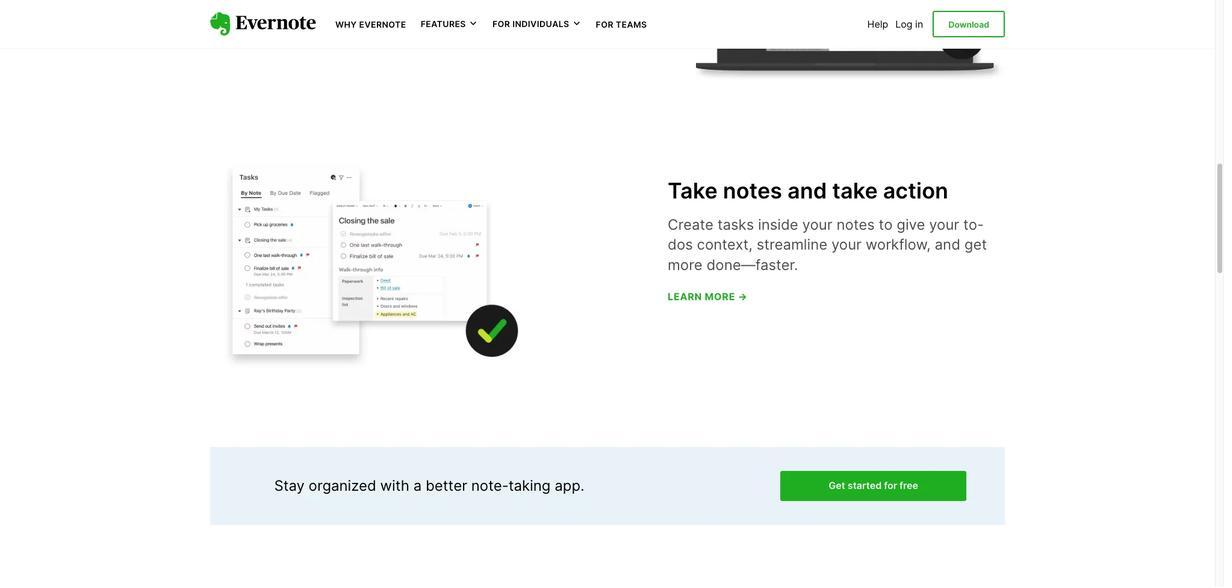 Task type: vqa. For each thing, say whether or not it's contained in the screenshot.
NOTES
yes



Task type: describe. For each thing, give the bounding box(es) containing it.
for individuals
[[493, 19, 569, 29]]

get started for free link
[[781, 472, 966, 501]]

your left to-
[[929, 216, 959, 233]]

evernote logo image
[[210, 12, 316, 36]]

with
[[380, 478, 409, 495]]

help link
[[867, 18, 888, 30]]

give
[[897, 216, 925, 233]]

for teams
[[596, 19, 647, 30]]

log in
[[896, 18, 923, 30]]

tasks
[[718, 216, 754, 233]]

take
[[668, 177, 718, 204]]

download
[[949, 19, 989, 29]]

learn more → link for evernote search feature showcase image
[[210, 21, 290, 33]]

0 vertical spatial and
[[788, 177, 827, 204]]

why evernote link
[[335, 18, 406, 30]]

why
[[335, 19, 357, 30]]

→ for the evernote tasks feature showcase image
[[738, 291, 748, 303]]

to
[[879, 216, 893, 233]]

better
[[426, 478, 467, 495]]

for teams link
[[596, 18, 647, 30]]

done—faster.
[[707, 256, 798, 274]]

stay
[[274, 478, 305, 495]]

features
[[421, 19, 466, 29]]

more for the evernote tasks feature showcase image
[[705, 291, 735, 303]]

for for for individuals
[[493, 19, 510, 29]]

for individuals button
[[493, 18, 581, 30]]

started
[[848, 480, 882, 492]]

notes inside create tasks inside your notes to give your to- dos context, streamline your workflow, and get more done—faster.
[[837, 216, 875, 233]]

for for for teams
[[596, 19, 614, 30]]

get
[[829, 480, 845, 492]]

more inside create tasks inside your notes to give your to- dos context, streamline your workflow, and get more done—faster.
[[668, 256, 703, 274]]

dos
[[668, 236, 693, 254]]

learn more → for learn more → 'link' for evernote search feature showcase image
[[210, 21, 290, 33]]

log
[[896, 18, 913, 30]]



Task type: locate. For each thing, give the bounding box(es) containing it.
0 horizontal spatial learn more → link
[[210, 21, 290, 33]]

learn more → for learn more → 'link' associated with the evernote tasks feature showcase image
[[668, 291, 748, 303]]

0 horizontal spatial for
[[493, 19, 510, 29]]

1 vertical spatial and
[[935, 236, 961, 254]]

take notes and take action
[[668, 177, 948, 204]]

features button
[[421, 18, 478, 30]]

create tasks inside your notes to give your to- dos context, streamline your workflow, and get more done—faster.
[[668, 216, 987, 274]]

and up inside
[[788, 177, 827, 204]]

evernote tasks feature showcase image
[[210, 159, 523, 370]]

get
[[965, 236, 987, 254]]

0 vertical spatial notes
[[723, 177, 782, 204]]

to-
[[963, 216, 984, 233]]

your
[[802, 216, 833, 233], [929, 216, 959, 233], [832, 236, 862, 254]]

and left get
[[935, 236, 961, 254]]

free
[[900, 480, 918, 492]]

download link
[[933, 11, 1005, 37]]

1 vertical spatial more
[[668, 256, 703, 274]]

0 horizontal spatial notes
[[723, 177, 782, 204]]

→ for evernote search feature showcase image
[[280, 21, 290, 33]]

0 vertical spatial learn more → link
[[210, 21, 290, 33]]

more for evernote search feature showcase image
[[247, 21, 278, 33]]

0 horizontal spatial learn
[[210, 21, 245, 33]]

learn more → link
[[210, 21, 290, 33], [668, 291, 748, 303]]

inside
[[758, 216, 798, 233]]

for
[[493, 19, 510, 29], [596, 19, 614, 30]]

get started for free
[[829, 480, 918, 492]]

app.
[[555, 478, 584, 495]]

individuals
[[513, 19, 569, 29]]

1 vertical spatial learn more → link
[[668, 291, 748, 303]]

notes left to
[[837, 216, 875, 233]]

learn for learn more → 'link' for evernote search feature showcase image
[[210, 21, 245, 33]]

streamline
[[757, 236, 828, 254]]

0 vertical spatial learn more →
[[210, 21, 290, 33]]

1 horizontal spatial learn
[[668, 291, 702, 303]]

1 vertical spatial →
[[738, 291, 748, 303]]

1 horizontal spatial learn more →
[[668, 291, 748, 303]]

evernote
[[359, 19, 406, 30]]

0 horizontal spatial more
[[247, 21, 278, 33]]

take
[[832, 177, 878, 204]]

for inside button
[[493, 19, 510, 29]]

1 horizontal spatial →
[[738, 291, 748, 303]]

learn
[[210, 21, 245, 33], [668, 291, 702, 303]]

help
[[867, 18, 888, 30]]

create
[[668, 216, 714, 233]]

a
[[413, 478, 422, 495]]

log in link
[[896, 18, 923, 30]]

0 horizontal spatial and
[[788, 177, 827, 204]]

learn more → link for the evernote tasks feature showcase image
[[668, 291, 748, 303]]

taking
[[509, 478, 551, 495]]

0 vertical spatial more
[[247, 21, 278, 33]]

learn more →
[[210, 21, 290, 33], [668, 291, 748, 303]]

context,
[[697, 236, 753, 254]]

why evernote
[[335, 19, 406, 30]]

0 horizontal spatial learn more →
[[210, 21, 290, 33]]

more
[[247, 21, 278, 33], [668, 256, 703, 274], [705, 291, 735, 303]]

teams
[[616, 19, 647, 30]]

in
[[915, 18, 923, 30]]

and
[[788, 177, 827, 204], [935, 236, 961, 254]]

2 vertical spatial more
[[705, 291, 735, 303]]

and inside create tasks inside your notes to give your to- dos context, streamline your workflow, and get more done—faster.
[[935, 236, 961, 254]]

stay organized with a better note-taking app.
[[274, 478, 584, 495]]

0 horizontal spatial →
[[280, 21, 290, 33]]

your left workflow,
[[832, 236, 862, 254]]

1 horizontal spatial notes
[[837, 216, 875, 233]]

1 horizontal spatial and
[[935, 236, 961, 254]]

workflow,
[[866, 236, 931, 254]]

2 horizontal spatial more
[[705, 291, 735, 303]]

organized
[[309, 478, 376, 495]]

1 horizontal spatial more
[[668, 256, 703, 274]]

for left teams
[[596, 19, 614, 30]]

1 horizontal spatial learn more → link
[[668, 291, 748, 303]]

1 horizontal spatial for
[[596, 19, 614, 30]]

notes
[[723, 177, 782, 204], [837, 216, 875, 233]]

0 vertical spatial →
[[280, 21, 290, 33]]

for
[[884, 480, 897, 492]]

evernote search feature showcase image
[[692, 0, 1005, 82]]

→
[[280, 21, 290, 33], [738, 291, 748, 303]]

notes up tasks
[[723, 177, 782, 204]]

for left individuals
[[493, 19, 510, 29]]

action
[[883, 177, 948, 204]]

1 vertical spatial notes
[[837, 216, 875, 233]]

note-
[[471, 478, 509, 495]]

0 vertical spatial learn
[[210, 21, 245, 33]]

1 vertical spatial learn
[[668, 291, 702, 303]]

your up streamline
[[802, 216, 833, 233]]

learn for learn more → 'link' associated with the evernote tasks feature showcase image
[[668, 291, 702, 303]]

1 vertical spatial learn more →
[[668, 291, 748, 303]]



